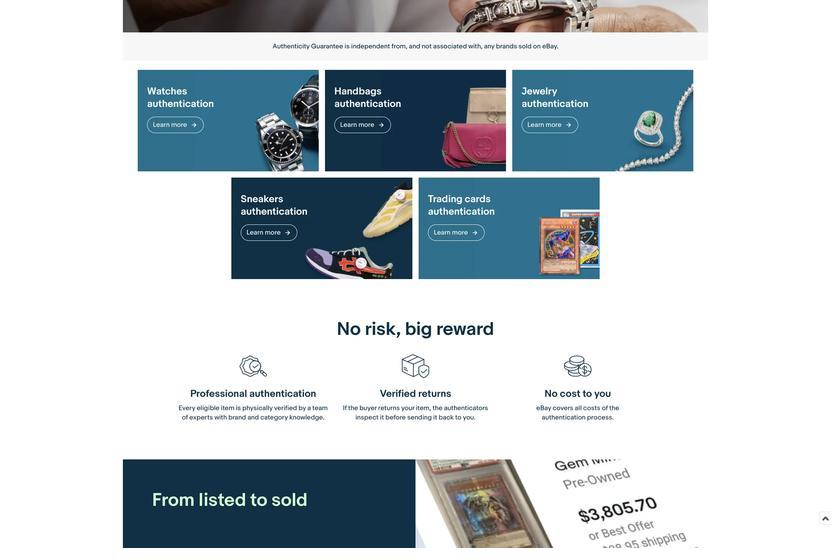 Task type: describe. For each thing, give the bounding box(es) containing it.
inspect
[[356, 414, 379, 422]]

no for no cost to you
[[545, 388, 558, 400]]

cost
[[560, 388, 581, 400]]

your
[[402, 404, 415, 412]]

returns inside the if the buyer returns your item, the authenticators inspect it before sending it back to you.
[[378, 404, 400, 412]]

authentication for handbags
[[335, 98, 401, 110]]

eligible
[[197, 404, 220, 412]]

by
[[299, 404, 306, 412]]

jewelry
[[522, 85, 558, 98]]

back
[[439, 414, 454, 422]]

listed
[[199, 490, 246, 512]]

authentication up verified
[[249, 388, 316, 400]]

no for no risk, big reward
[[337, 319, 361, 341]]

every
[[179, 404, 195, 412]]

learn for trading cards authentication
[[434, 229, 451, 237]]

the inside ebay covers all costs of the authentication process.
[[610, 404, 620, 412]]

more for jewelry
[[546, 121, 562, 129]]

handbags authentication
[[335, 85, 401, 110]]

all
[[575, 404, 582, 412]]

professional authentication
[[190, 388, 316, 400]]

if
[[343, 404, 347, 412]]

learn more link for handbags
[[335, 117, 391, 133]]

item,
[[416, 404, 431, 412]]

sneakers
[[241, 193, 283, 205]]

physically
[[243, 404, 273, 412]]

learn for handbags authentication
[[340, 121, 357, 129]]

coins image
[[564, 352, 592, 380]]

to
[[250, 490, 268, 512]]

cards
[[465, 193, 491, 205]]

not
[[422, 43, 432, 50]]

2 the from the left
[[433, 404, 443, 412]]

more for watches
[[171, 121, 187, 129]]

item
[[221, 404, 235, 412]]

of inside ebay covers all costs of the authentication process.
[[602, 404, 608, 412]]

0 vertical spatial is
[[345, 43, 350, 50]]

covers
[[553, 404, 574, 412]]

from,
[[392, 43, 408, 50]]

more for sneakers
[[265, 229, 281, 237]]

on ebay.
[[533, 43, 559, 50]]

with
[[215, 414, 227, 422]]

authentication for sneakers
[[241, 206, 308, 218]]

experts
[[190, 414, 213, 422]]

to you.
[[456, 414, 476, 422]]

trading
[[428, 193, 463, 205]]

learn more for sneakers authentication
[[247, 229, 282, 237]]

learn more for jewelry authentication
[[528, 121, 563, 129]]

to you
[[583, 388, 611, 400]]

authenticity guarantee is independent from, and not associated with, any brands sold on ebay.
[[273, 43, 559, 50]]

watches authentication
[[147, 85, 214, 110]]

team
[[313, 404, 328, 412]]

any
[[484, 43, 495, 50]]

1 it from the left
[[380, 414, 384, 422]]

is inside every eligible item is physically verified by a team of experts with brand and category knowledge.
[[236, 404, 241, 412]]

→ image for sneakers authentication
[[282, 230, 292, 236]]

independent
[[351, 43, 390, 50]]

sneakers authentication
[[241, 193, 308, 218]]

handbags
[[335, 85, 382, 98]]

every eligible item is physically verified by a team of experts with brand and category knowledge.
[[179, 404, 328, 422]]

ebay
[[537, 404, 551, 412]]

authentication for watches
[[147, 98, 214, 110]]

buyer
[[360, 404, 377, 412]]

0 vertical spatial and
[[409, 43, 420, 50]]



Task type: locate. For each thing, give the bounding box(es) containing it.
of right "costs"
[[602, 404, 608, 412]]

more down handbags authentication at left
[[359, 121, 375, 129]]

authentication process.
[[542, 414, 614, 422]]

if the buyer returns your item, the authenticators inspect it before sending it back to you.
[[343, 404, 488, 422]]

1 horizontal spatial and
[[409, 43, 420, 50]]

1 vertical spatial returns
[[378, 404, 400, 412]]

0 horizontal spatial no
[[337, 319, 361, 341]]

learn more link for trading
[[428, 224, 485, 241]]

→ image
[[189, 122, 198, 128], [376, 122, 385, 128], [282, 230, 292, 236], [470, 230, 479, 236]]

→ image down "sneakers authentication"
[[282, 230, 292, 236]]

learn down handbags authentication at left
[[340, 121, 357, 129]]

authentication for jewelry
[[522, 98, 589, 110]]

guarantee
[[311, 43, 343, 50]]

0 horizontal spatial it
[[380, 414, 384, 422]]

professional
[[190, 388, 247, 400]]

it left back
[[434, 414, 438, 422]]

2 horizontal spatial the
[[610, 404, 620, 412]]

0 vertical spatial of
[[602, 404, 608, 412]]

learn more link for watches
[[147, 117, 204, 133]]

authenticators
[[444, 404, 488, 412]]

of down every
[[182, 414, 188, 422]]

1 horizontal spatial is
[[345, 43, 350, 50]]

0 horizontal spatial sold
[[272, 490, 308, 512]]

authentication down watches
[[147, 98, 214, 110]]

→ image down handbags authentication at left
[[376, 122, 385, 128]]

professional authentication image
[[239, 352, 267, 380]]

before
[[386, 414, 406, 422]]

0 horizontal spatial returns
[[378, 404, 400, 412]]

learn more
[[153, 121, 189, 129], [340, 121, 376, 129], [528, 121, 563, 129], [247, 229, 282, 237], [434, 229, 470, 237]]

authentication down trading
[[428, 206, 495, 218]]

from
[[152, 490, 195, 512]]

0 horizontal spatial and
[[248, 414, 259, 422]]

the right "costs"
[[610, 404, 620, 412]]

no left risk,
[[337, 319, 361, 341]]

and left not
[[409, 43, 420, 50]]

more down watches authentication
[[171, 121, 187, 129]]

0 horizontal spatial of
[[182, 414, 188, 422]]

1 vertical spatial of
[[182, 414, 188, 422]]

learn down watches authentication
[[153, 121, 170, 129]]

learn more link down trading cards authentication
[[428, 224, 485, 241]]

costs
[[584, 404, 601, 412]]

learn more down trading cards authentication
[[434, 229, 470, 237]]

jewelry authentication
[[522, 85, 589, 110]]

returns up before
[[378, 404, 400, 412]]

more left → image
[[546, 121, 562, 129]]

watches
[[147, 85, 187, 98]]

the right if
[[348, 404, 358, 412]]

is
[[345, 43, 350, 50], [236, 404, 241, 412]]

learn more for handbags authentication
[[340, 121, 376, 129]]

from listed to sold
[[152, 490, 308, 512]]

learn more link for sneakers
[[241, 224, 298, 241]]

learn more link
[[147, 117, 204, 133], [335, 117, 391, 133], [522, 117, 579, 133], [241, 224, 298, 241], [428, 224, 485, 241]]

verified returns
[[380, 388, 452, 400]]

learn more for watches authentication
[[153, 121, 189, 129]]

learn more for trading cards authentication
[[434, 229, 470, 237]]

1 horizontal spatial the
[[433, 404, 443, 412]]

more for trading
[[452, 229, 468, 237]]

and down physically
[[248, 414, 259, 422]]

learn for jewelry authentication
[[528, 121, 545, 129]]

0 vertical spatial sold
[[519, 43, 532, 50]]

→ image
[[563, 122, 573, 128]]

with,
[[469, 43, 483, 50]]

0 vertical spatial no
[[337, 319, 361, 341]]

it
[[380, 414, 384, 422], [434, 414, 438, 422]]

sending
[[408, 414, 432, 422]]

0 horizontal spatial the
[[348, 404, 358, 412]]

no cost to you
[[545, 388, 611, 400]]

risk,
[[365, 319, 401, 341]]

1 vertical spatial is
[[236, 404, 241, 412]]

authentication down sneakers
[[241, 206, 308, 218]]

big reward
[[405, 319, 494, 341]]

learn for sneakers authentication
[[247, 229, 263, 237]]

authentication
[[147, 98, 214, 110], [335, 98, 401, 110], [522, 98, 589, 110], [241, 206, 308, 218], [428, 206, 495, 218], [249, 388, 316, 400]]

authentication down handbags
[[335, 98, 401, 110]]

3 the from the left
[[610, 404, 620, 412]]

and inside every eligible item is physically verified by a team of experts with brand and category knowledge.
[[248, 414, 259, 422]]

it left before
[[380, 414, 384, 422]]

verified
[[274, 404, 297, 412]]

→ image for watches authentication
[[189, 122, 198, 128]]

returns
[[419, 388, 452, 400], [378, 404, 400, 412]]

learn down "sneakers authentication"
[[247, 229, 263, 237]]

1 vertical spatial sold
[[272, 490, 308, 512]]

of inside every eligible item is physically verified by a team of experts with brand and category knowledge.
[[182, 414, 188, 422]]

verified package image
[[402, 352, 430, 380]]

associated
[[433, 43, 467, 50]]

is up brand
[[236, 404, 241, 412]]

is right guarantee
[[345, 43, 350, 50]]

1 horizontal spatial returns
[[419, 388, 452, 400]]

1 vertical spatial and
[[248, 414, 259, 422]]

no risk, big reward
[[337, 319, 494, 341]]

learn for watches authentication
[[153, 121, 170, 129]]

of
[[602, 404, 608, 412], [182, 414, 188, 422]]

learn more down watches authentication
[[153, 121, 189, 129]]

1 vertical spatial no
[[545, 388, 558, 400]]

no
[[337, 319, 361, 341], [545, 388, 558, 400]]

more for handbags
[[359, 121, 375, 129]]

sold right to
[[272, 490, 308, 512]]

trading cards authentication
[[428, 193, 495, 218]]

returns up item,
[[419, 388, 452, 400]]

→ image for handbags authentication
[[376, 122, 385, 128]]

more
[[171, 121, 187, 129], [359, 121, 375, 129], [546, 121, 562, 129], [265, 229, 281, 237], [452, 229, 468, 237]]

learn more link down watches authentication
[[147, 117, 204, 133]]

more down trading cards authentication
[[452, 229, 468, 237]]

brand
[[229, 414, 246, 422]]

and
[[409, 43, 420, 50], [248, 414, 259, 422]]

learn more down handbags authentication at left
[[340, 121, 376, 129]]

more down "sneakers authentication"
[[265, 229, 281, 237]]

1 horizontal spatial of
[[602, 404, 608, 412]]

→ image down watches authentication
[[189, 122, 198, 128]]

learn more link for jewelry
[[522, 117, 579, 133]]

verified
[[380, 388, 416, 400]]

category knowledge.
[[261, 414, 325, 422]]

sold right brands
[[519, 43, 532, 50]]

1 horizontal spatial sold
[[519, 43, 532, 50]]

2 it from the left
[[434, 414, 438, 422]]

learn more down "sneakers authentication"
[[247, 229, 282, 237]]

→ image for trading cards authentication
[[470, 230, 479, 236]]

learn more link down "sneakers authentication"
[[241, 224, 298, 241]]

brands
[[496, 43, 517, 50]]

authentication down jewelry in the top right of the page
[[522, 98, 589, 110]]

1 the from the left
[[348, 404, 358, 412]]

learn more link down jewelry authentication at right top
[[522, 117, 579, 133]]

1 horizontal spatial it
[[434, 414, 438, 422]]

a
[[308, 404, 311, 412]]

learn more link down handbags authentication at left
[[335, 117, 391, 133]]

learn left → image
[[528, 121, 545, 129]]

the
[[348, 404, 358, 412], [433, 404, 443, 412], [610, 404, 620, 412]]

→ image down trading cards authentication
[[470, 230, 479, 236]]

0 vertical spatial returns
[[419, 388, 452, 400]]

1 horizontal spatial no
[[545, 388, 558, 400]]

the up back
[[433, 404, 443, 412]]

ebay covers all costs of the authentication process.
[[537, 404, 620, 422]]

no up the ebay
[[545, 388, 558, 400]]

learn more down jewelry authentication at right top
[[528, 121, 563, 129]]

authenticity
[[273, 43, 310, 50]]

0 horizontal spatial is
[[236, 404, 241, 412]]

learn
[[153, 121, 170, 129], [340, 121, 357, 129], [528, 121, 545, 129], [247, 229, 263, 237], [434, 229, 451, 237]]

learn down trading cards authentication
[[434, 229, 451, 237]]

sold
[[519, 43, 532, 50], [272, 490, 308, 512]]



Task type: vqa. For each thing, say whether or not it's contained in the screenshot.
the rightmost the
yes



